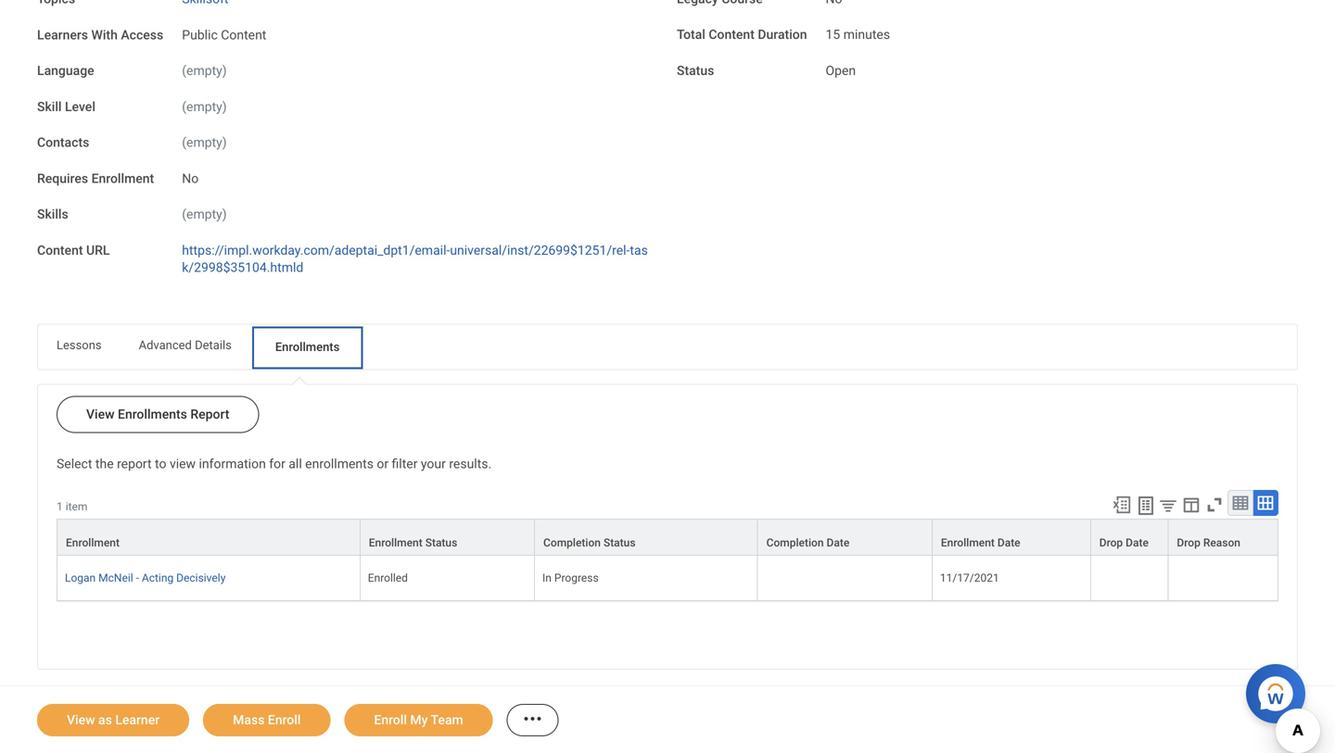 Task type: describe. For each thing, give the bounding box(es) containing it.
expand table image
[[1256, 494, 1275, 513]]

in progress element
[[542, 569, 599, 585]]

drop date button
[[1091, 520, 1168, 556]]

progress
[[554, 572, 599, 585]]

universal/inst/22699$1251/rel-
[[450, 243, 630, 258]]

3 cell from the left
[[1169, 557, 1279, 602]]

the
[[95, 457, 114, 472]]

my
[[410, 713, 428, 728]]

enrollment date
[[941, 537, 1021, 550]]

to
[[155, 457, 166, 472]]

(empty) for skill level
[[182, 99, 227, 114]]

content for public
[[221, 27, 266, 42]]

0 horizontal spatial content
[[37, 243, 83, 258]]

skills
[[37, 207, 68, 222]]

completion date button
[[758, 520, 932, 556]]

https://impl.workday.com/adeptai_dpt1/email-
[[182, 243, 450, 258]]

click to view/edit grid preferences image
[[1181, 495, 1202, 516]]

open element
[[826, 59, 856, 78]]

language
[[37, 63, 94, 78]]

enrollment button
[[57, 520, 360, 556]]

related actions image
[[522, 709, 544, 731]]

table image
[[1231, 494, 1250, 513]]

public content
[[182, 27, 266, 42]]

view as learner
[[67, 713, 160, 728]]

content for total
[[709, 27, 755, 42]]

item
[[66, 501, 88, 514]]

enrolled
[[368, 572, 408, 585]]

select the report to view information for all enrollments or filter your results.
[[57, 457, 492, 472]]

or
[[377, 457, 389, 472]]

url
[[86, 243, 110, 258]]

enrollment right requires
[[91, 171, 154, 186]]

skill
[[37, 99, 62, 114]]

-
[[136, 572, 139, 585]]

2 horizontal spatial status
[[677, 63, 714, 78]]

learners
[[37, 27, 88, 42]]

enrollment for enrollment date
[[941, 537, 995, 550]]

team
[[431, 713, 463, 728]]

https://impl.workday.com/adeptai_dpt1/email-universal/inst/22699$1251/rel-tas k/2998$35104.htmld link
[[182, 239, 648, 275]]

enrollment for enrollment
[[66, 537, 120, 550]]

view for view as learner
[[67, 713, 95, 728]]

(empty) for skills
[[182, 207, 227, 222]]

fullscreen image
[[1205, 495, 1225, 516]]

with
[[91, 27, 118, 42]]

completion for completion status
[[543, 537, 601, 550]]

report
[[117, 457, 152, 472]]

completion for completion date
[[766, 537, 824, 550]]

view enrollments report
[[86, 407, 229, 422]]

learners with access element
[[182, 16, 266, 44]]

requires enrollment
[[37, 171, 154, 186]]

all
[[289, 457, 302, 472]]

level
[[65, 99, 95, 114]]

enrollments
[[305, 457, 374, 472]]

(empty) for contacts
[[182, 135, 227, 150]]

mass enroll
[[233, 713, 301, 728]]

lessons
[[57, 338, 102, 352]]

enroll my team
[[374, 713, 463, 728]]

(empty) for language
[[182, 63, 227, 78]]

logan mcneil - acting decisively
[[65, 572, 226, 585]]

details
[[195, 338, 232, 352]]

row containing enrollment
[[57, 519, 1279, 557]]

date for drop date
[[1126, 537, 1149, 550]]

completion date
[[766, 537, 850, 550]]

enrollment date button
[[933, 520, 1090, 556]]

decisively
[[176, 572, 226, 585]]

enrollment for enrollment status
[[369, 537, 423, 550]]

your
[[421, 457, 446, 472]]

total content duration
[[677, 27, 807, 42]]

enrollments inside button
[[118, 407, 187, 422]]

duration
[[758, 27, 807, 42]]



Task type: vqa. For each thing, say whether or not it's contained in the screenshot.
Contracts: Employee
no



Task type: locate. For each thing, give the bounding box(es) containing it.
select to filter grid data image
[[1158, 496, 1179, 516]]

export to excel image
[[1112, 495, 1132, 516]]

enrollment up logan
[[66, 537, 120, 550]]

1 horizontal spatial status
[[604, 537, 636, 550]]

no
[[182, 171, 199, 186]]

cell down reason
[[1169, 557, 1279, 602]]

total
[[677, 27, 706, 42]]

enroll inside button
[[268, 713, 301, 728]]

date
[[827, 537, 850, 550], [998, 537, 1021, 550], [1126, 537, 1149, 550]]

minutes
[[844, 27, 890, 42]]

mass enroll button
[[203, 705, 330, 737]]

requires
[[37, 171, 88, 186]]

results.
[[449, 457, 492, 472]]

drop date
[[1100, 537, 1149, 550]]

2 cell from the left
[[1091, 557, 1169, 602]]

select
[[57, 457, 92, 472]]

11/17/2021
[[940, 572, 999, 585]]

toolbar
[[1103, 491, 1279, 519]]

report
[[190, 407, 229, 422]]

enrollments
[[275, 340, 340, 354], [118, 407, 187, 422]]

0 horizontal spatial date
[[827, 537, 850, 550]]

drop reason
[[1177, 537, 1241, 550]]

4 (empty) from the top
[[182, 207, 227, 222]]

1 row from the top
[[57, 519, 1279, 557]]

content url
[[37, 243, 110, 258]]

completion
[[543, 537, 601, 550], [766, 537, 824, 550]]

status
[[677, 63, 714, 78], [425, 537, 457, 550], [604, 537, 636, 550]]

drop down export to excel icon
[[1100, 537, 1123, 550]]

enroll inside 'button'
[[374, 713, 407, 728]]

logan
[[65, 572, 96, 585]]

0 horizontal spatial drop
[[1100, 537, 1123, 550]]

1 horizontal spatial enrollments
[[275, 340, 340, 354]]

1 horizontal spatial content
[[221, 27, 266, 42]]

mass
[[233, 713, 265, 728]]

enroll
[[268, 713, 301, 728], [374, 713, 407, 728]]

1 item
[[57, 501, 88, 514]]

filter
[[392, 457, 418, 472]]

view
[[170, 457, 196, 472]]

1 horizontal spatial drop
[[1177, 537, 1201, 550]]

contacts
[[37, 135, 89, 150]]

1 horizontal spatial date
[[998, 537, 1021, 550]]

view enrollments report button
[[57, 396, 259, 433]]

1 cell from the left
[[758, 557, 933, 602]]

cell down drop date
[[1091, 557, 1169, 602]]

enroll left my at bottom
[[374, 713, 407, 728]]

date inside completion date popup button
[[827, 537, 850, 550]]

k/2998$35104.htmld
[[182, 260, 303, 275]]

view as learner button
[[37, 705, 189, 737]]

open
[[826, 63, 856, 78]]

access
[[121, 27, 163, 42]]

advanced details
[[139, 338, 232, 352]]

public
[[182, 27, 218, 42]]

row
[[57, 519, 1279, 557], [57, 557, 1279, 602]]

export to worksheets image
[[1135, 495, 1157, 517]]

view left as
[[67, 713, 95, 728]]

action bar region
[[0, 686, 1335, 754]]

mcneil
[[98, 572, 133, 585]]

drop for drop reason
[[1177, 537, 1201, 550]]

date inside enrollment date popup button
[[998, 537, 1021, 550]]

enrollment
[[91, 171, 154, 186], [66, 537, 120, 550], [369, 537, 423, 550], [941, 537, 995, 550]]

completion status
[[543, 537, 636, 550]]

information
[[199, 457, 266, 472]]

1 date from the left
[[827, 537, 850, 550]]

15 minutes
[[826, 27, 890, 42]]

2 (empty) from the top
[[182, 99, 227, 114]]

tab list containing lessons
[[38, 325, 1297, 371]]

0 vertical spatial view
[[86, 407, 115, 422]]

legacy course element
[[826, 0, 842, 8]]

content inside the learners with access element
[[221, 27, 266, 42]]

enrollment status button
[[360, 520, 534, 556]]

requires enrollment element
[[182, 160, 199, 187]]

1
[[57, 501, 63, 514]]

2 enroll from the left
[[374, 713, 407, 728]]

https://impl.workday.com/adeptai_dpt1/email-universal/inst/22699$1251/rel-tas k/2998$35104.htmld
[[182, 243, 648, 275]]

2 completion from the left
[[766, 537, 824, 550]]

content right total at right top
[[709, 27, 755, 42]]

logan mcneil - acting decisively link
[[65, 569, 226, 585]]

learners with access
[[37, 27, 163, 42]]

2 row from the top
[[57, 557, 1279, 602]]

0 horizontal spatial status
[[425, 537, 457, 550]]

0 horizontal spatial completion
[[543, 537, 601, 550]]

tas
[[630, 243, 648, 258]]

1 vertical spatial enrollments
[[118, 407, 187, 422]]

cell down completion date popup button
[[758, 557, 933, 602]]

3 date from the left
[[1126, 537, 1149, 550]]

cell
[[758, 557, 933, 602], [1091, 557, 1169, 602], [1169, 557, 1279, 602]]

completion status button
[[535, 520, 757, 556]]

content
[[709, 27, 755, 42], [221, 27, 266, 42], [37, 243, 83, 258]]

view up the
[[86, 407, 115, 422]]

enrollment up enrolled element
[[369, 537, 423, 550]]

skill level
[[37, 99, 95, 114]]

enrollment up 11/17/2021
[[941, 537, 995, 550]]

enrolled element
[[368, 569, 408, 585]]

as
[[98, 713, 112, 728]]

for
[[269, 457, 285, 472]]

15
[[826, 27, 840, 42]]

view
[[86, 407, 115, 422], [67, 713, 95, 728]]

1 drop from the left
[[1100, 537, 1123, 550]]

advanced
[[139, 338, 192, 352]]

3 (empty) from the top
[[182, 135, 227, 150]]

date inside drop date popup button
[[1126, 537, 1149, 550]]

0 horizontal spatial enrollments
[[118, 407, 187, 422]]

view for view enrollments report
[[86, 407, 115, 422]]

content down skills
[[37, 243, 83, 258]]

acting
[[142, 572, 174, 585]]

enroll my team button
[[344, 705, 493, 737]]

in
[[542, 572, 552, 585]]

2 date from the left
[[998, 537, 1021, 550]]

reason
[[1203, 537, 1241, 550]]

(empty)
[[182, 63, 227, 78], [182, 99, 227, 114], [182, 135, 227, 150], [182, 207, 227, 222]]

enroll right 'mass'
[[268, 713, 301, 728]]

drop left reason
[[1177, 537, 1201, 550]]

drop for drop date
[[1100, 537, 1123, 550]]

1 completion from the left
[[543, 537, 601, 550]]

2 horizontal spatial date
[[1126, 537, 1149, 550]]

1 horizontal spatial enroll
[[374, 713, 407, 728]]

0 vertical spatial enrollments
[[275, 340, 340, 354]]

1 (empty) from the top
[[182, 63, 227, 78]]

view inside action bar region
[[67, 713, 95, 728]]

1 vertical spatial view
[[67, 713, 95, 728]]

1 enroll from the left
[[268, 713, 301, 728]]

enrollment status
[[369, 537, 457, 550]]

row containing logan mcneil - acting decisively
[[57, 557, 1279, 602]]

date for enrollment date
[[998, 537, 1021, 550]]

date for completion date
[[827, 537, 850, 550]]

content right public
[[221, 27, 266, 42]]

learner
[[115, 713, 160, 728]]

2 horizontal spatial content
[[709, 27, 755, 42]]

1 horizontal spatial completion
[[766, 537, 824, 550]]

tab list
[[38, 325, 1297, 371]]

drop reason button
[[1169, 520, 1278, 556]]

status for completion status
[[604, 537, 636, 550]]

drop
[[1100, 537, 1123, 550], [1177, 537, 1201, 550]]

2 drop from the left
[[1177, 537, 1201, 550]]

total content duration element
[[826, 16, 890, 44]]

in progress
[[542, 572, 599, 585]]

0 horizontal spatial enroll
[[268, 713, 301, 728]]

status for enrollment status
[[425, 537, 457, 550]]



